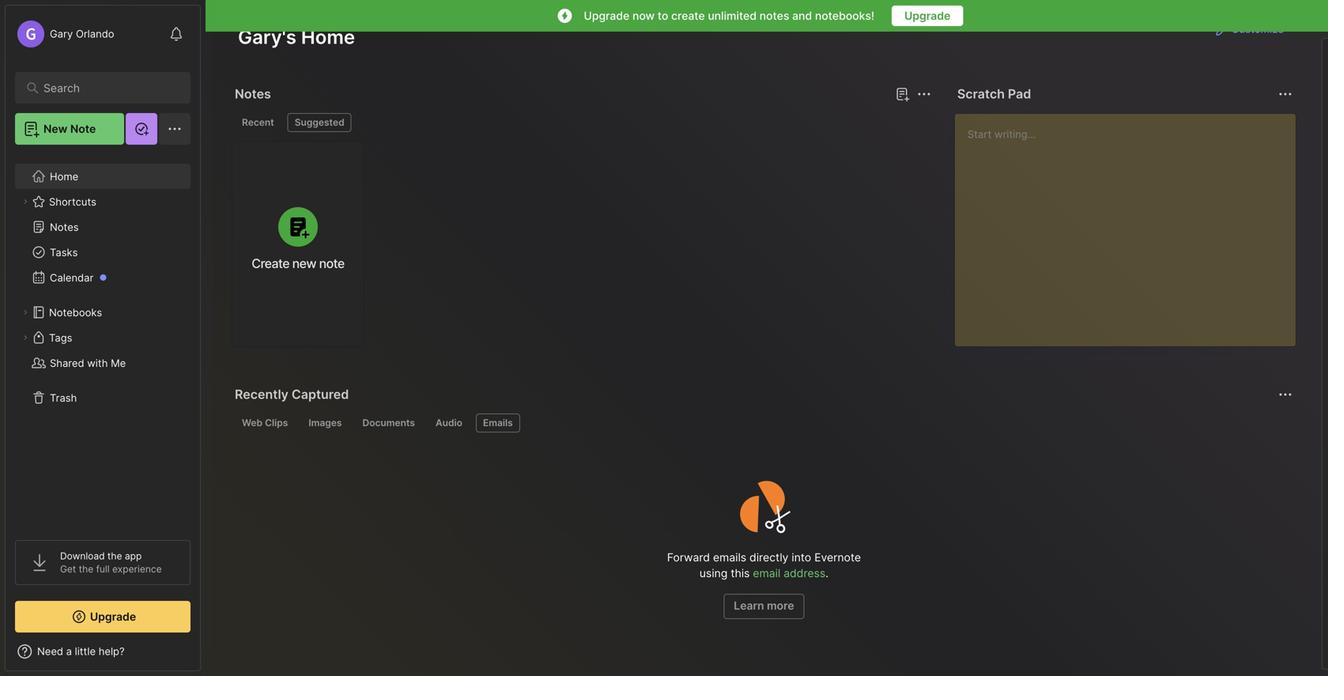 Task type: describe. For each thing, give the bounding box(es) containing it.
calendar
[[50, 271, 94, 284]]

upgrade now to create unlimited notes and notebooks!
[[584, 9, 875, 23]]

more actions image for scratch pad
[[1276, 85, 1295, 104]]

notes button
[[232, 81, 274, 107]]

need
[[37, 645, 63, 657]]

tasks button
[[15, 240, 190, 265]]

Start writing… text field
[[968, 114, 1295, 334]]

more actions image
[[915, 85, 934, 104]]

note
[[70, 122, 96, 136]]

more actions field for recently captured
[[1275, 383, 1297, 406]]

learn
[[734, 599, 764, 612]]

me
[[111, 357, 126, 369]]

click to collapse image
[[200, 647, 212, 666]]

little
[[75, 645, 96, 657]]

create
[[252, 256, 289, 271]]

scratch
[[958, 86, 1005, 102]]

address
[[784, 567, 826, 580]]

recently captured button
[[232, 382, 352, 407]]

gary's
[[238, 25, 296, 49]]

get
[[60, 563, 76, 575]]

create
[[671, 9, 705, 23]]

learn more
[[734, 599, 794, 612]]

recently captured
[[235, 387, 349, 402]]

1 horizontal spatial home
[[301, 25, 355, 49]]

none search field inside the main element
[[43, 78, 170, 97]]

pad
[[1008, 86, 1031, 102]]

more actions image for recently captured
[[1276, 385, 1295, 404]]

new
[[43, 122, 67, 136]]

evernote
[[815, 551, 861, 564]]

notes
[[760, 9, 789, 23]]

emails tab
[[476, 414, 520, 433]]

home link
[[15, 164, 191, 189]]

1 horizontal spatial the
[[107, 550, 122, 562]]

web
[[242, 417, 263, 429]]

expand tags image
[[21, 333, 30, 342]]

create new note button
[[232, 142, 365, 347]]

suggested
[[295, 117, 345, 128]]

upgrade button
[[892, 6, 963, 26]]

Search text field
[[43, 81, 170, 96]]

suggested tab
[[288, 113, 352, 132]]

notebooks link
[[15, 300, 190, 325]]

upgrade inside popup button
[[90, 610, 136, 623]]

audio tab
[[429, 414, 470, 433]]

tags button
[[15, 325, 190, 350]]

create new note
[[252, 256, 345, 271]]

trash link
[[15, 385, 190, 410]]

forward
[[667, 551, 710, 564]]

to
[[658, 9, 669, 23]]

learn more button
[[724, 594, 805, 619]]

upgrade for upgrade now to create unlimited notes and notebooks!
[[584, 9, 630, 23]]

calendar button
[[15, 265, 190, 290]]

shortcuts
[[49, 196, 96, 208]]

this
[[731, 567, 750, 580]]

directly
[[750, 551, 789, 564]]

full
[[96, 563, 110, 575]]

audio
[[436, 417, 463, 429]]



Task type: locate. For each thing, give the bounding box(es) containing it.
new
[[292, 256, 316, 271]]

unlimited
[[708, 9, 757, 23]]

1 tab list from the top
[[235, 113, 929, 132]]

upgrade left now
[[584, 9, 630, 23]]

new note
[[43, 122, 96, 136]]

upgrade button
[[15, 601, 191, 633]]

notes up tasks
[[50, 221, 79, 233]]

0 vertical spatial the
[[107, 550, 122, 562]]

1 vertical spatial notes
[[50, 221, 79, 233]]

tab list containing recent
[[235, 113, 929, 132]]

1 vertical spatial more actions image
[[1276, 385, 1295, 404]]

1 more actions image from the top
[[1276, 85, 1295, 104]]

notes link
[[15, 214, 190, 240]]

notebooks
[[49, 306, 102, 318]]

notes up recent on the left top of the page
[[235, 86, 271, 102]]

with
[[87, 357, 108, 369]]

a
[[66, 645, 72, 657]]

tags
[[49, 332, 72, 344]]

customize button
[[1208, 17, 1290, 42]]

emails
[[483, 417, 513, 429]]

.
[[826, 567, 829, 580]]

1 vertical spatial tab list
[[235, 414, 1290, 433]]

tab list containing web clips
[[235, 414, 1290, 433]]

into
[[792, 551, 811, 564]]

1 horizontal spatial upgrade
[[584, 9, 630, 23]]

tree containing home
[[6, 154, 200, 526]]

email
[[753, 567, 781, 580]]

upgrade for upgrade button
[[905, 9, 951, 23]]

customize
[[1232, 23, 1284, 35]]

WHAT'S NEW field
[[6, 639, 200, 664]]

None search field
[[43, 78, 170, 97]]

0 horizontal spatial the
[[79, 563, 93, 575]]

0 vertical spatial notes
[[235, 86, 271, 102]]

app
[[125, 550, 142, 562]]

email address button
[[753, 567, 826, 580]]

documents
[[363, 417, 415, 429]]

images
[[309, 417, 342, 429]]

upgrade inside button
[[905, 9, 951, 23]]

recent
[[242, 117, 274, 128]]

and
[[792, 9, 812, 23]]

help?
[[99, 645, 125, 657]]

upgrade up 'help?'
[[90, 610, 136, 623]]

main element
[[0, 0, 206, 676]]

gary
[[50, 28, 73, 40]]

expand notebooks image
[[21, 308, 30, 317]]

captured
[[292, 387, 349, 402]]

web clips tab
[[235, 414, 295, 433]]

more actions image
[[1276, 85, 1295, 104], [1276, 385, 1295, 404]]

0 vertical spatial home
[[301, 25, 355, 49]]

tab list
[[235, 113, 929, 132], [235, 414, 1290, 433]]

shared
[[50, 357, 84, 369]]

1 vertical spatial home
[[50, 170, 78, 182]]

gary's home
[[238, 25, 355, 49]]

gary orlando
[[50, 28, 114, 40]]

the
[[107, 550, 122, 562], [79, 563, 93, 575]]

notes inside notes link
[[50, 221, 79, 233]]

using
[[700, 567, 728, 580]]

download the app get the full experience
[[60, 550, 162, 575]]

clips
[[265, 417, 288, 429]]

more
[[767, 599, 794, 612]]

tab list for recently captured
[[235, 414, 1290, 433]]

shortcuts button
[[15, 189, 190, 214]]

tasks
[[50, 246, 78, 258]]

shared with me link
[[15, 350, 190, 376]]

forward emails directly into evernote using this
[[667, 551, 861, 580]]

notebooks!
[[815, 9, 875, 23]]

home up 'shortcuts'
[[50, 170, 78, 182]]

upgrade
[[584, 9, 630, 23], [905, 9, 951, 23], [90, 610, 136, 623]]

recently
[[235, 387, 289, 402]]

1 vertical spatial the
[[79, 563, 93, 575]]

0 horizontal spatial upgrade
[[90, 610, 136, 623]]

web clips
[[242, 417, 288, 429]]

more actions field for scratch pad
[[1275, 83, 1297, 105]]

note
[[319, 256, 345, 271]]

0 vertical spatial more actions image
[[1276, 85, 1295, 104]]

experience
[[112, 563, 162, 575]]

tree
[[6, 154, 200, 526]]

2 horizontal spatial upgrade
[[905, 9, 951, 23]]

the down download
[[79, 563, 93, 575]]

recent tab
[[235, 113, 281, 132]]

email address .
[[753, 567, 829, 580]]

2 more actions image from the top
[[1276, 385, 1295, 404]]

0 vertical spatial tab list
[[235, 113, 929, 132]]

shared with me
[[50, 357, 126, 369]]

trash
[[50, 392, 77, 404]]

More actions field
[[913, 83, 935, 105], [1275, 83, 1297, 105], [1275, 383, 1297, 406]]

home inside tree
[[50, 170, 78, 182]]

orlando
[[76, 28, 114, 40]]

images tab
[[302, 414, 349, 433]]

emails
[[713, 551, 747, 564]]

2 tab list from the top
[[235, 414, 1290, 433]]

notes
[[235, 86, 271, 102], [50, 221, 79, 233]]

download
[[60, 550, 105, 562]]

0 horizontal spatial notes
[[50, 221, 79, 233]]

scratch pad
[[958, 86, 1031, 102]]

need a little help?
[[37, 645, 125, 657]]

home
[[301, 25, 355, 49], [50, 170, 78, 182]]

scratch pad button
[[954, 81, 1035, 107]]

0 horizontal spatial home
[[50, 170, 78, 182]]

1 horizontal spatial notes
[[235, 86, 271, 102]]

tree inside the main element
[[6, 154, 200, 526]]

upgrade up more actions icon
[[905, 9, 951, 23]]

tab list for notes
[[235, 113, 929, 132]]

documents tab
[[355, 414, 422, 433]]

home right gary's
[[301, 25, 355, 49]]

Account field
[[15, 18, 114, 50]]

notes inside notes "button"
[[235, 86, 271, 102]]

the up full
[[107, 550, 122, 562]]

now
[[633, 9, 655, 23]]



Task type: vqa. For each thing, say whether or not it's contained in the screenshot.
Click to collapse image
yes



